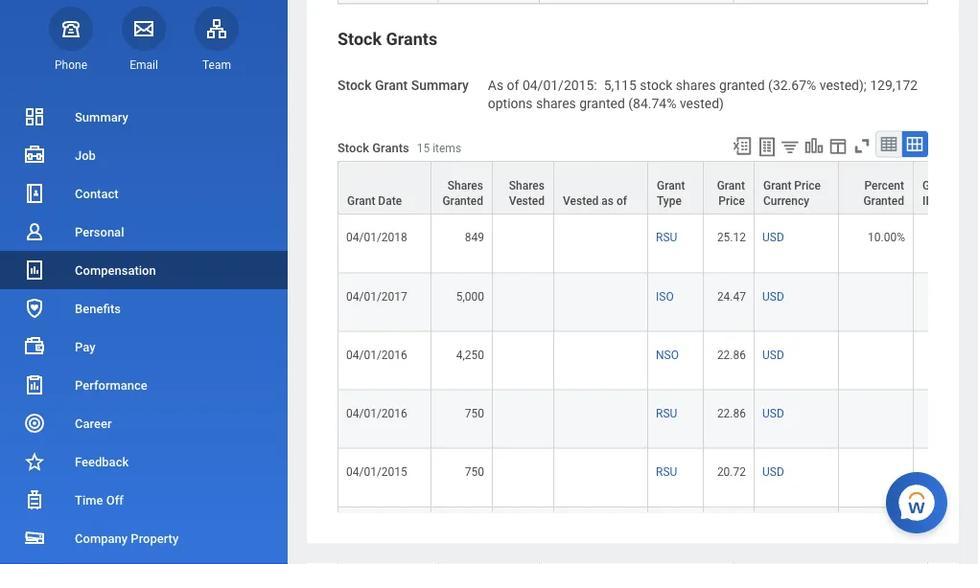 Task type: describe. For each thing, give the bounding box(es) containing it.
0 vertical spatial granted
[[719, 78, 765, 94]]

off
[[106, 493, 124, 508]]

grant price currency button
[[755, 162, 838, 213]]

performance
[[75, 378, 148, 393]]

grant date
[[347, 194, 402, 208]]

row containing 04/01/2017
[[338, 273, 978, 332]]

vested inside popup button
[[563, 194, 599, 208]]

company property
[[75, 532, 179, 546]]

job link
[[0, 136, 288, 175]]

of inside as of 04/01/2015:  5,115 stock shares granted (32.67% vested); 129,172 options shares granted (84.74% vested)
[[507, 78, 519, 94]]

grant type button
[[648, 162, 703, 213]]

grant price currency column header
[[755, 161, 839, 215]]

(84.74%
[[628, 96, 676, 111]]

stock grants 15 items
[[338, 141, 461, 155]]

grant type column header
[[648, 161, 704, 215]]

time off image
[[23, 489, 46, 512]]

mail image
[[132, 17, 155, 40]]

phone logan mcneil element
[[49, 57, 93, 73]]

granted for percent
[[863, 194, 904, 208]]

vested as of
[[563, 194, 627, 208]]

grant id
[[922, 179, 951, 208]]

company
[[75, 532, 128, 546]]

compensation image
[[23, 259, 46, 282]]

(32.67%
[[768, 78, 816, 94]]

row containing 04/01/2015
[[338, 449, 978, 508]]

performance link
[[0, 366, 288, 405]]

129,172
[[870, 78, 918, 94]]

5,115
[[604, 78, 637, 94]]

career link
[[0, 405, 288, 443]]

percent granted column header
[[839, 161, 914, 215]]

team
[[202, 58, 231, 72]]

shares vested
[[509, 179, 545, 208]]

nso link
[[656, 344, 679, 361]]

rsu link for 20.72
[[656, 461, 677, 479]]

property
[[131, 532, 179, 546]]

stock grants
[[338, 29, 437, 49]]

iso
[[656, 289, 674, 303]]

shares granted
[[442, 179, 483, 208]]

phone image
[[58, 17, 84, 40]]

4 usd link from the top
[[762, 403, 784, 420]]

granted for shares
[[442, 194, 483, 208]]

pay link
[[0, 328, 288, 366]]

usd for 4th usd link
[[762, 407, 784, 420]]

vested)
[[680, 96, 724, 111]]

pay image
[[23, 336, 46, 359]]

vested);
[[820, 78, 867, 94]]

export to worksheets image
[[756, 136, 779, 159]]

grant type
[[657, 179, 685, 208]]

view team image
[[205, 17, 228, 40]]

grant for grant price currency
[[763, 179, 791, 192]]

shares for shares vested
[[509, 179, 545, 192]]

usd for first usd link from the top of the stock grants group
[[762, 231, 784, 244]]

iso link
[[656, 286, 674, 303]]

rsu link for 25.12
[[656, 227, 677, 244]]

750 for 04/01/2015
[[465, 465, 484, 479]]

phone
[[55, 58, 87, 72]]

compensation link
[[0, 251, 288, 290]]

grant for grant price
[[717, 179, 745, 192]]

personal link
[[0, 213, 288, 251]]

0 horizontal spatial granted
[[579, 96, 625, 111]]

0 vertical spatial shares
[[676, 78, 716, 94]]

shares vested button
[[493, 162, 553, 213]]

usd for first usd link from the bottom
[[762, 465, 784, 479]]

workday assistant region
[[886, 465, 955, 534]]

as of 04/01/2015:  5,115 stock shares granted (32.67% vested); 129,172 options shares granted (84.74% vested)
[[488, 78, 921, 111]]

team logan mcneil element
[[195, 57, 239, 73]]

benefits
[[75, 302, 121, 316]]

contact link
[[0, 175, 288, 213]]

5,000
[[456, 289, 484, 303]]

table image
[[879, 135, 898, 154]]

pay
[[75, 340, 95, 354]]

4,250
[[456, 348, 484, 361]]

row containing shares granted
[[338, 161, 978, 215]]

contact
[[75, 186, 119, 201]]

grant for grant id
[[922, 179, 951, 192]]

grant date column header
[[338, 161, 431, 215]]

export to excel image
[[732, 136, 753, 157]]

grant price column header
[[704, 161, 755, 215]]

expand/collapse chart image
[[804, 136, 825, 157]]

benefits link
[[0, 290, 288, 328]]

vested as of column header
[[554, 161, 648, 215]]

team link
[[195, 6, 239, 73]]

shares granted button
[[431, 162, 492, 213]]

email button
[[122, 6, 166, 73]]

grant price currency
[[763, 179, 821, 208]]

stock for stock grants
[[338, 29, 382, 49]]

04/01/2016 for 750
[[346, 407, 407, 420]]

job
[[75, 148, 96, 163]]

price for grant price currency
[[794, 179, 821, 192]]

grants for stock grants
[[386, 29, 437, 49]]

stock grants group
[[338, 28, 978, 565]]

5 usd link from the top
[[762, 461, 784, 479]]

percent granted
[[863, 179, 904, 208]]

usd for third usd link
[[762, 348, 784, 361]]

options
[[488, 96, 533, 111]]

25.12
[[717, 231, 746, 244]]



Task type: locate. For each thing, give the bounding box(es) containing it.
0 vertical spatial rsu
[[656, 231, 677, 244]]

1 horizontal spatial granted
[[719, 78, 765, 94]]

2 vertical spatial stock
[[338, 141, 369, 155]]

1 granted from the left
[[442, 194, 483, 208]]

grant id button
[[914, 162, 968, 213]]

rsu link down type
[[656, 227, 677, 244]]

grant down the export to excel image
[[717, 179, 745, 192]]

id
[[922, 194, 933, 208]]

rsu link left 20.72
[[656, 461, 677, 479]]

career image
[[23, 412, 46, 435]]

grant down stock grants button
[[375, 78, 408, 94]]

stock grants button
[[338, 29, 437, 49]]

summary inside navigation pane region
[[75, 110, 128, 124]]

stock down stock grants
[[338, 78, 372, 94]]

type
[[657, 194, 682, 208]]

row
[[338, 0, 928, 4], [338, 161, 978, 215], [338, 214, 978, 273], [338, 273, 978, 332], [338, 332, 978, 390], [338, 390, 978, 449], [338, 449, 978, 508], [338, 508, 978, 565]]

price up 25.12
[[718, 194, 745, 208]]

1 horizontal spatial vested
[[563, 194, 599, 208]]

8 row from the top
[[338, 508, 978, 565]]

shares
[[676, 78, 716, 94], [536, 96, 576, 111]]

22.86
[[717, 348, 746, 361], [717, 407, 746, 420]]

0 vertical spatial 04/01/2016
[[346, 348, 407, 361]]

2 rsu from the top
[[656, 407, 677, 420]]

price inside grant price currency
[[794, 179, 821, 192]]

time
[[75, 493, 103, 508]]

summary up job
[[75, 110, 128, 124]]

2 vertical spatial rsu
[[656, 465, 677, 479]]

750
[[465, 407, 484, 420], [465, 465, 484, 479]]

shares granted column header
[[431, 161, 493, 215]]

granted up 849 on the top
[[442, 194, 483, 208]]

1 vertical spatial 22.86
[[717, 407, 746, 420]]

2 usd from the top
[[762, 289, 784, 303]]

grant for grant date
[[347, 194, 375, 208]]

10.00%
[[868, 231, 905, 244]]

shares
[[448, 179, 483, 192], [509, 179, 545, 192]]

summary link
[[0, 98, 288, 136]]

items
[[433, 142, 461, 155]]

1 horizontal spatial price
[[794, 179, 821, 192]]

0 vertical spatial 750
[[465, 407, 484, 420]]

contact image
[[23, 182, 46, 205]]

grant inside grant price currency
[[763, 179, 791, 192]]

1 horizontal spatial granted
[[863, 194, 904, 208]]

date
[[378, 194, 402, 208]]

career
[[75, 417, 112, 431]]

0 vertical spatial price
[[794, 179, 821, 192]]

2 vested from the left
[[563, 194, 599, 208]]

rsu for 22.86
[[656, 407, 677, 420]]

grants left the 15
[[372, 141, 409, 155]]

currency
[[763, 194, 809, 208]]

performance image
[[23, 374, 46, 397]]

expand table image
[[905, 135, 924, 154]]

click to view/edit grid preferences image
[[827, 136, 849, 157]]

22.86 for nso
[[717, 348, 746, 361]]

04/01/2016 down 04/01/2017
[[346, 348, 407, 361]]

3 row from the top
[[338, 214, 978, 273]]

time off
[[75, 493, 124, 508]]

0 vertical spatial stock
[[338, 29, 382, 49]]

1 horizontal spatial summary
[[411, 78, 469, 94]]

company property image
[[23, 527, 46, 550]]

granted down "percent"
[[863, 194, 904, 208]]

of right 'as'
[[617, 194, 627, 208]]

04/01/2015:
[[522, 78, 597, 94]]

grants for stock grants 15 items
[[372, 141, 409, 155]]

1 vertical spatial price
[[718, 194, 745, 208]]

time off link
[[0, 481, 288, 520]]

1 vertical spatial shares
[[536, 96, 576, 111]]

shares up vested)
[[676, 78, 716, 94]]

of inside popup button
[[617, 194, 627, 208]]

1 usd from the top
[[762, 231, 784, 244]]

stock grant summary
[[338, 78, 469, 94]]

shares down the items
[[448, 179, 483, 192]]

price up currency
[[794, 179, 821, 192]]

feedback link
[[0, 443, 288, 481]]

15
[[417, 142, 430, 155]]

1 rsu link from the top
[[656, 227, 677, 244]]

rsu
[[656, 231, 677, 244], [656, 407, 677, 420], [656, 465, 677, 479]]

nso
[[656, 348, 679, 361]]

toolbar
[[723, 131, 928, 161]]

usd link
[[762, 227, 784, 244], [762, 286, 784, 303], [762, 344, 784, 361], [762, 403, 784, 420], [762, 461, 784, 479]]

shares inside shares granted
[[448, 179, 483, 192]]

granted inside shares granted popup button
[[442, 194, 483, 208]]

22.86 up 20.72
[[717, 407, 746, 420]]

shares inside shares vested
[[509, 179, 545, 192]]

4 usd from the top
[[762, 407, 784, 420]]

1 shares from the left
[[448, 179, 483, 192]]

summary image
[[23, 105, 46, 128]]

6 row from the top
[[338, 390, 978, 449]]

list containing summary
[[0, 98, 288, 565]]

1 vertical spatial grants
[[372, 141, 409, 155]]

as
[[488, 78, 504, 94]]

1 horizontal spatial shares
[[676, 78, 716, 94]]

1 22.86 from the top
[[717, 348, 746, 361]]

04/01/2018
[[346, 231, 407, 244]]

1 horizontal spatial shares
[[509, 179, 545, 192]]

feedback
[[75, 455, 129, 469]]

0 horizontal spatial summary
[[75, 110, 128, 124]]

1 vertical spatial of
[[617, 194, 627, 208]]

personal
[[75, 225, 124, 239]]

rsu left 20.72
[[656, 465, 677, 479]]

grant up type
[[657, 179, 685, 192]]

grant price
[[717, 179, 745, 208]]

22.86 down 24.47
[[717, 348, 746, 361]]

2 vertical spatial rsu link
[[656, 461, 677, 479]]

grant inside popup button
[[717, 179, 745, 192]]

2 usd link from the top
[[762, 286, 784, 303]]

vested as of button
[[554, 162, 647, 213]]

percent
[[864, 179, 904, 192]]

grants up stock grant summary
[[386, 29, 437, 49]]

fullscreen image
[[851, 136, 873, 157]]

summary left as
[[411, 78, 469, 94]]

0 vertical spatial grants
[[386, 29, 437, 49]]

1 stock from the top
[[338, 29, 382, 49]]

percent granted button
[[839, 162, 913, 213]]

grant
[[375, 78, 408, 94], [657, 179, 685, 192], [717, 179, 745, 192], [763, 179, 791, 192], [922, 179, 951, 192], [347, 194, 375, 208]]

shares for shares granted
[[448, 179, 483, 192]]

stock for stock grant summary
[[338, 78, 372, 94]]

grants
[[386, 29, 437, 49], [372, 141, 409, 155]]

2 rsu link from the top
[[656, 403, 677, 420]]

1 vertical spatial rsu
[[656, 407, 677, 420]]

3 rsu link from the top
[[656, 461, 677, 479]]

shares down the 04/01/2015:
[[536, 96, 576, 111]]

compensation
[[75, 263, 156, 278]]

rsu link down nso at the right bottom of page
[[656, 403, 677, 420]]

email logan mcneil element
[[122, 57, 166, 73]]

summary
[[411, 78, 469, 94], [75, 110, 128, 124]]

0 vertical spatial of
[[507, 78, 519, 94]]

vested left 'as'
[[563, 194, 599, 208]]

grant date button
[[338, 162, 431, 213]]

shares vested column header
[[493, 161, 554, 215]]

stock
[[338, 29, 382, 49], [338, 78, 372, 94], [338, 141, 369, 155]]

1 rsu from the top
[[656, 231, 677, 244]]

list
[[0, 98, 288, 565]]

24.47
[[717, 289, 746, 303]]

4 row from the top
[[338, 273, 978, 332]]

rsu link for 22.86
[[656, 403, 677, 420]]

of
[[507, 78, 519, 94], [617, 194, 627, 208]]

toolbar inside stock grants group
[[723, 131, 928, 161]]

1 vested from the left
[[509, 194, 545, 208]]

grant for grant type
[[657, 179, 685, 192]]

3 usd link from the top
[[762, 344, 784, 361]]

5 row from the top
[[338, 332, 978, 390]]

1 vertical spatial summary
[[75, 110, 128, 124]]

1 04/01/2016 from the top
[[346, 348, 407, 361]]

stock grant summary element
[[488, 66, 925, 113]]

navigation pane region
[[0, 0, 288, 565]]

email
[[130, 58, 158, 72]]

grant inside popup button
[[922, 179, 951, 192]]

3 rsu from the top
[[656, 465, 677, 479]]

granted
[[719, 78, 765, 94], [579, 96, 625, 111]]

vested inside popup button
[[509, 194, 545, 208]]

row containing 04/01/2018
[[338, 214, 978, 273]]

7 row from the top
[[338, 449, 978, 508]]

price
[[794, 179, 821, 192], [718, 194, 745, 208]]

benefits image
[[23, 297, 46, 320]]

1 vertical spatial granted
[[579, 96, 625, 111]]

0 horizontal spatial of
[[507, 78, 519, 94]]

rsu for 20.72
[[656, 465, 677, 479]]

1 horizontal spatial of
[[617, 194, 627, 208]]

job image
[[23, 144, 46, 167]]

0 horizontal spatial vested
[[509, 194, 545, 208]]

granted inside percent granted popup button
[[863, 194, 904, 208]]

grant up the id
[[922, 179, 951, 192]]

0 vertical spatial rsu link
[[656, 227, 677, 244]]

1 750 from the top
[[465, 407, 484, 420]]

select to filter grid data image
[[780, 137, 801, 157]]

04/01/2016 up 04/01/2015
[[346, 407, 407, 420]]

20.72
[[717, 465, 746, 479]]

2 shares from the left
[[509, 179, 545, 192]]

1 row from the top
[[338, 0, 928, 4]]

1 vertical spatial 750
[[465, 465, 484, 479]]

5 usd from the top
[[762, 465, 784, 479]]

04/01/2016
[[346, 348, 407, 361], [346, 407, 407, 420]]

1 usd link from the top
[[762, 227, 784, 244]]

grant up currency
[[763, 179, 791, 192]]

grant price button
[[704, 162, 754, 213]]

summary inside stock grants group
[[411, 78, 469, 94]]

stock up grant date popup button
[[338, 141, 369, 155]]

stock up stock grant summary
[[338, 29, 382, 49]]

1 vertical spatial stock
[[338, 78, 372, 94]]

750 for 04/01/2016
[[465, 407, 484, 420]]

grant left the date
[[347, 194, 375, 208]]

phone button
[[49, 6, 93, 73]]

2 row from the top
[[338, 161, 978, 215]]

feedback image
[[23, 451, 46, 474]]

2 750 from the top
[[465, 465, 484, 479]]

1 vertical spatial 04/01/2016
[[346, 407, 407, 420]]

2 granted from the left
[[863, 194, 904, 208]]

price inside grant price
[[718, 194, 745, 208]]

rsu down nso at the right bottom of page
[[656, 407, 677, 420]]

0 horizontal spatial price
[[718, 194, 745, 208]]

1 vertical spatial rsu link
[[656, 403, 677, 420]]

3 stock from the top
[[338, 141, 369, 155]]

3 usd from the top
[[762, 348, 784, 361]]

granted up vested)
[[719, 78, 765, 94]]

849
[[465, 231, 484, 244]]

granted
[[442, 194, 483, 208], [863, 194, 904, 208]]

personal image
[[23, 221, 46, 244]]

vested right shares granted
[[509, 194, 545, 208]]

22.86 for rsu
[[717, 407, 746, 420]]

rsu down type
[[656, 231, 677, 244]]

of right as
[[507, 78, 519, 94]]

0 vertical spatial summary
[[411, 78, 469, 94]]

0 vertical spatial 22.86
[[717, 348, 746, 361]]

as
[[602, 194, 614, 208]]

rsu for 25.12
[[656, 231, 677, 244]]

0 horizontal spatial granted
[[442, 194, 483, 208]]

04/01/2015
[[346, 465, 407, 479]]

price for grant price
[[718, 194, 745, 208]]

vested
[[509, 194, 545, 208], [563, 194, 599, 208]]

2 04/01/2016 from the top
[[346, 407, 407, 420]]

2 stock from the top
[[338, 78, 372, 94]]

shares right shares granted
[[509, 179, 545, 192]]

granted down 5,115
[[579, 96, 625, 111]]

04/01/2016 for 4,250
[[346, 348, 407, 361]]

stock
[[640, 78, 673, 94]]

usd for 4th usd link from the bottom
[[762, 289, 784, 303]]

04/01/2017
[[346, 289, 407, 303]]

cell
[[338, 0, 439, 4], [439, 0, 540, 4], [540, 0, 734, 4], [734, 0, 928, 4], [493, 214, 554, 273], [554, 214, 648, 273], [914, 214, 969, 273], [493, 273, 554, 332], [554, 273, 648, 332], [839, 273, 914, 332], [914, 273, 969, 332], [493, 332, 554, 390], [554, 332, 648, 390], [839, 332, 914, 390], [914, 332, 969, 390], [493, 390, 554, 449], [554, 390, 648, 449], [839, 390, 914, 449], [914, 390, 969, 449], [493, 449, 554, 508], [554, 449, 648, 508], [839, 449, 914, 508], [914, 449, 969, 508], [338, 508, 431, 565], [431, 508, 493, 565], [493, 508, 554, 565], [554, 508, 648, 565], [648, 508, 704, 565], [704, 508, 755, 565], [755, 508, 839, 565], [839, 508, 914, 565], [914, 508, 969, 565]]

2 22.86 from the top
[[717, 407, 746, 420]]

0 horizontal spatial shares
[[448, 179, 483, 192]]

0 horizontal spatial shares
[[536, 96, 576, 111]]

company property link
[[0, 520, 288, 558]]



Task type: vqa. For each thing, say whether or not it's contained in the screenshot.


